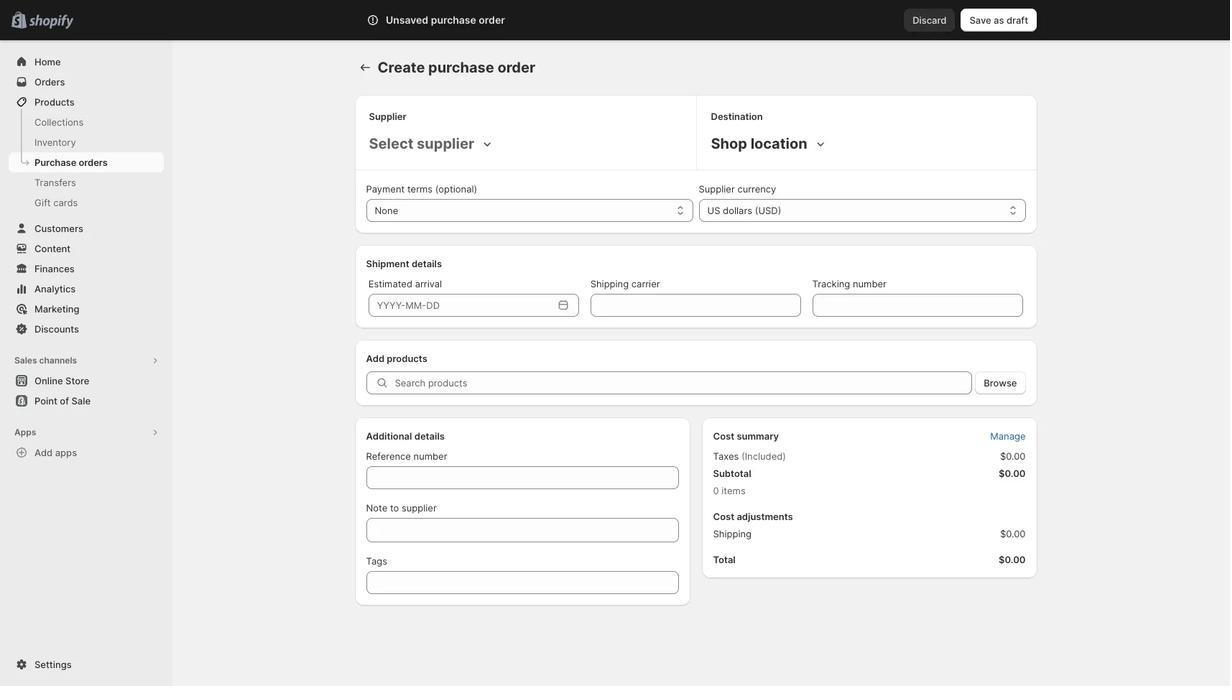 Task type: describe. For each thing, give the bounding box(es) containing it.
browse
[[985, 377, 1018, 389]]

shipment details
[[366, 258, 442, 270]]

products
[[35, 96, 75, 108]]

save as draft button
[[962, 9, 1038, 32]]

cost for cost summary
[[714, 431, 735, 442]]

tracking number
[[813, 278, 887, 290]]

tags
[[366, 556, 387, 567]]

collections
[[35, 116, 84, 128]]

(usd)
[[755, 205, 782, 216]]

apps button
[[9, 423, 164, 443]]

analytics
[[35, 283, 76, 295]]

channels
[[39, 355, 77, 366]]

shop location button
[[709, 132, 831, 155]]

Search products text field
[[395, 372, 973, 395]]

point of sale link
[[9, 391, 164, 411]]

number for reference number
[[414, 451, 448, 462]]

orders
[[35, 76, 65, 88]]

sales
[[14, 355, 37, 366]]

discounts link
[[9, 319, 164, 339]]

create
[[378, 59, 425, 76]]

sales channels button
[[9, 351, 164, 371]]

purchase orders link
[[9, 152, 164, 173]]

to
[[390, 503, 399, 514]]

browse button
[[976, 372, 1026, 395]]

select
[[369, 135, 414, 152]]

point
[[35, 395, 57, 407]]

point of sale button
[[0, 391, 173, 411]]

add products
[[366, 353, 428, 365]]

order for unsaved purchase order
[[479, 14, 505, 26]]

cards
[[53, 197, 78, 209]]

Note to supplier text field
[[366, 518, 679, 543]]

note to supplier
[[366, 503, 437, 514]]

0
[[714, 485, 719, 497]]

us
[[708, 205, 721, 216]]

supplier for supplier
[[369, 111, 407, 122]]

number for tracking number
[[853, 278, 887, 290]]

save
[[970, 14, 992, 26]]

0 items
[[714, 485, 746, 497]]

discard link
[[905, 9, 956, 32]]

shipment
[[366, 258, 410, 270]]

Reference number text field
[[366, 467, 679, 490]]

select supplier
[[369, 135, 475, 152]]

supplier for supplier currency
[[699, 183, 735, 195]]

details for additional details
[[415, 431, 445, 442]]

taxes (included)
[[714, 451, 787, 462]]

gift
[[35, 197, 51, 209]]

finances link
[[9, 259, 164, 279]]

create purchase order
[[378, 59, 536, 76]]

Tracking number text field
[[813, 294, 1023, 317]]

online store link
[[9, 371, 164, 391]]

estimated
[[369, 278, 413, 290]]

order for create purchase order
[[498, 59, 536, 76]]

$0.00 for subtotal
[[999, 468, 1026, 480]]

(optional)
[[436, 183, 478, 195]]

Tags text field
[[366, 572, 679, 595]]

as
[[994, 14, 1005, 26]]

manage
[[991, 431, 1026, 442]]

home link
[[9, 52, 164, 72]]

home
[[35, 56, 61, 68]]

purchase for unsaved
[[431, 14, 477, 26]]

items
[[722, 485, 746, 497]]

supplier inside the select supplier dropdown button
[[417, 135, 475, 152]]

marketing
[[35, 303, 79, 315]]

products link
[[9, 92, 164, 112]]

shop location
[[711, 135, 808, 152]]

of
[[60, 395, 69, 407]]

shopify image
[[29, 15, 74, 29]]

draft
[[1007, 14, 1029, 26]]

marketing link
[[9, 299, 164, 319]]

add for add products
[[366, 353, 385, 365]]

purchase orders
[[35, 157, 108, 168]]

supplier currency
[[699, 183, 777, 195]]

cost adjustments
[[714, 511, 794, 523]]



Task type: locate. For each thing, give the bounding box(es) containing it.
search button
[[402, 9, 819, 32]]

shipping for shipping
[[714, 528, 752, 540]]

1 vertical spatial shipping
[[714, 528, 752, 540]]

point of sale
[[35, 395, 91, 407]]

add left apps
[[35, 447, 53, 459]]

0 horizontal spatial number
[[414, 451, 448, 462]]

cost up taxes on the bottom
[[714, 431, 735, 442]]

details for shipment details
[[412, 258, 442, 270]]

inventory
[[35, 137, 76, 148]]

shipping carrier
[[591, 278, 660, 290]]

supplier up select
[[369, 111, 407, 122]]

$0.00 for shipping
[[1001, 528, 1026, 540]]

0 horizontal spatial supplier
[[369, 111, 407, 122]]

orders link
[[9, 72, 164, 92]]

supplier
[[417, 135, 475, 152], [402, 503, 437, 514]]

add left products
[[366, 353, 385, 365]]

number right tracking
[[853, 278, 887, 290]]

shipping down cost adjustments on the right of page
[[714, 528, 752, 540]]

purchase down unsaved purchase order
[[429, 59, 495, 76]]

0 horizontal spatial add
[[35, 447, 53, 459]]

add for add apps
[[35, 447, 53, 459]]

order
[[479, 14, 505, 26], [498, 59, 536, 76]]

purchase
[[35, 157, 76, 168]]

adjustments
[[737, 511, 794, 523]]

1 horizontal spatial add
[[366, 353, 385, 365]]

1 vertical spatial details
[[415, 431, 445, 442]]

summary
[[737, 431, 779, 442]]

unsaved
[[386, 14, 429, 26]]

1 cost from the top
[[714, 431, 735, 442]]

transfers
[[35, 177, 76, 188]]

details up reference number
[[415, 431, 445, 442]]

inventory link
[[9, 132, 164, 152]]

supplier up (optional)
[[417, 135, 475, 152]]

1 vertical spatial supplier
[[699, 183, 735, 195]]

destination
[[711, 111, 763, 122]]

add inside button
[[35, 447, 53, 459]]

location
[[751, 135, 808, 152]]

apps
[[55, 447, 77, 459]]

0 vertical spatial cost
[[714, 431, 735, 442]]

0 vertical spatial shipping
[[591, 278, 629, 290]]

payment terms (optional)
[[366, 183, 478, 195]]

supplier
[[369, 111, 407, 122], [699, 183, 735, 195]]

number down additional details
[[414, 451, 448, 462]]

settings link
[[9, 655, 164, 675]]

total
[[714, 554, 736, 566]]

collections link
[[9, 112, 164, 132]]

purchase
[[431, 14, 477, 26], [429, 59, 495, 76]]

1 vertical spatial add
[[35, 447, 53, 459]]

additional details
[[366, 431, 445, 442]]

reference
[[366, 451, 411, 462]]

shipping for shipping carrier
[[591, 278, 629, 290]]

taxes
[[714, 451, 739, 462]]

cost for cost adjustments
[[714, 511, 735, 523]]

note
[[366, 503, 388, 514]]

add apps button
[[9, 443, 164, 463]]

1 horizontal spatial shipping
[[714, 528, 752, 540]]

0 vertical spatial details
[[412, 258, 442, 270]]

add apps
[[35, 447, 77, 459]]

reference number
[[366, 451, 448, 462]]

shipping left carrier
[[591, 278, 629, 290]]

details up arrival at left
[[412, 258, 442, 270]]

1 vertical spatial cost
[[714, 511, 735, 523]]

manage button
[[982, 426, 1035, 447]]

unsaved purchase order
[[386, 14, 505, 26]]

finances
[[35, 263, 75, 275]]

orders
[[79, 157, 108, 168]]

online
[[35, 375, 63, 387]]

content link
[[9, 239, 164, 259]]

gift cards
[[35, 197, 78, 209]]

transfers link
[[9, 173, 164, 193]]

supplier right to
[[402, 503, 437, 514]]

Shipping carrier text field
[[591, 294, 801, 317]]

1 vertical spatial supplier
[[402, 503, 437, 514]]

Estimated arrival text field
[[369, 294, 553, 317]]

purchase for create
[[429, 59, 495, 76]]

0 vertical spatial supplier
[[369, 111, 407, 122]]

customers
[[35, 223, 83, 234]]

store
[[65, 375, 89, 387]]

1 vertical spatial order
[[498, 59, 536, 76]]

sales channels
[[14, 355, 77, 366]]

shipping
[[591, 278, 629, 290], [714, 528, 752, 540]]

cost
[[714, 431, 735, 442], [714, 511, 735, 523]]

payment
[[366, 183, 405, 195]]

1 horizontal spatial supplier
[[699, 183, 735, 195]]

gift cards link
[[9, 193, 164, 213]]

add
[[366, 353, 385, 365], [35, 447, 53, 459]]

2 cost from the top
[[714, 511, 735, 523]]

0 vertical spatial purchase
[[431, 14, 477, 26]]

(included)
[[742, 451, 787, 462]]

select supplier button
[[366, 132, 498, 155]]

cost summary
[[714, 431, 779, 442]]

1 vertical spatial number
[[414, 451, 448, 462]]

discounts
[[35, 324, 79, 335]]

none
[[375, 205, 398, 216]]

content
[[35, 243, 71, 255]]

additional
[[366, 431, 412, 442]]

cost down 0 items
[[714, 511, 735, 523]]

0 vertical spatial number
[[853, 278, 887, 290]]

save as draft
[[970, 14, 1029, 26]]

0 horizontal spatial shipping
[[591, 278, 629, 290]]

0 vertical spatial add
[[366, 353, 385, 365]]

carrier
[[632, 278, 660, 290]]

online store
[[35, 375, 89, 387]]

$0.00
[[1001, 451, 1026, 462], [999, 468, 1026, 480], [1001, 528, 1026, 540], [999, 554, 1026, 566]]

discard
[[913, 14, 947, 26]]

apps
[[14, 427, 36, 438]]

terms
[[408, 183, 433, 195]]

purchase right unsaved on the top left
[[431, 14, 477, 26]]

products
[[387, 353, 428, 365]]

tracking
[[813, 278, 851, 290]]

search
[[425, 14, 456, 26]]

0 vertical spatial supplier
[[417, 135, 475, 152]]

shop
[[711, 135, 748, 152]]

subtotal
[[714, 468, 752, 480]]

sale
[[71, 395, 91, 407]]

$0.00 for total
[[999, 554, 1026, 566]]

1 vertical spatial purchase
[[429, 59, 495, 76]]

supplier up us
[[699, 183, 735, 195]]

1 horizontal spatial number
[[853, 278, 887, 290]]

analytics link
[[9, 279, 164, 299]]

settings
[[35, 659, 72, 671]]

customers link
[[9, 219, 164, 239]]

0 vertical spatial order
[[479, 14, 505, 26]]

estimated arrival
[[369, 278, 442, 290]]



Task type: vqa. For each thing, say whether or not it's contained in the screenshot.
purchase for Unsaved
yes



